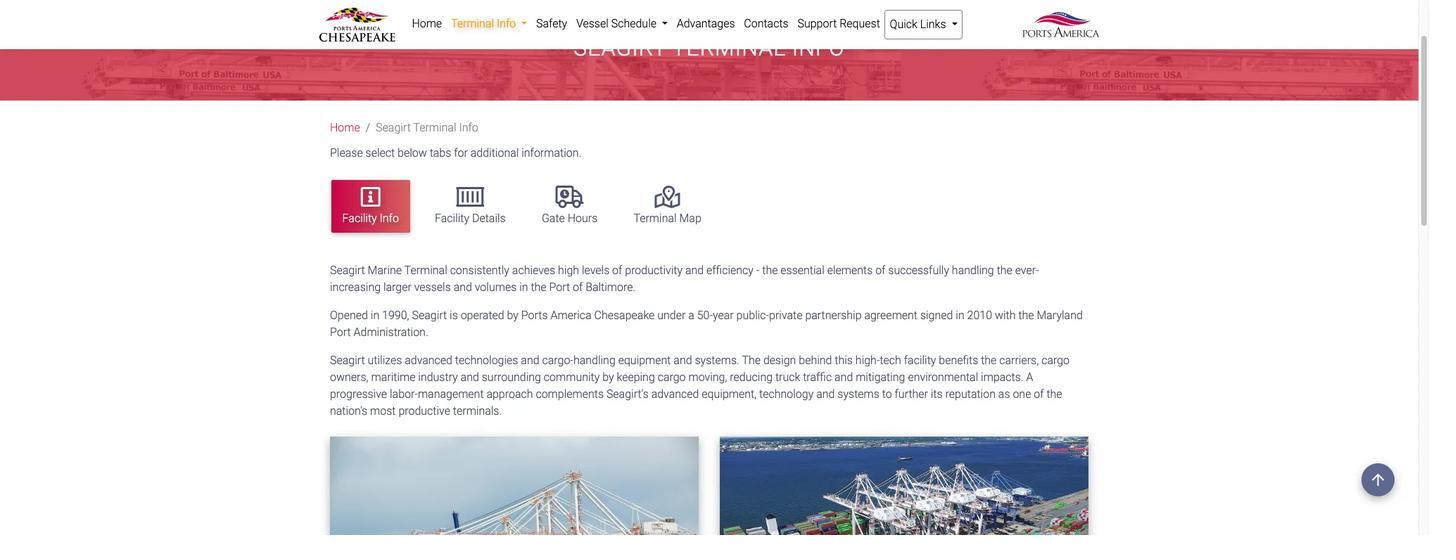 Task type: vqa. For each thing, say whether or not it's contained in the screenshot.
"new"
no



Task type: describe. For each thing, give the bounding box(es) containing it.
1 vertical spatial cargo
[[658, 371, 686, 384]]

utilizes
[[368, 354, 402, 367]]

elements
[[827, 264, 873, 277]]

0 horizontal spatial in
[[371, 309, 379, 322]]

vessel
[[576, 17, 609, 30]]

1990,
[[382, 309, 409, 322]]

handling inside seagirt marine terminal consistently achieves high levels of productivity and efficiency - the essential elements of successfully handling the ever- increasing larger vessels and volumes in the port of baltimore.
[[952, 264, 994, 277]]

levels
[[582, 264, 610, 277]]

essential
[[781, 264, 825, 277]]

this
[[835, 354, 853, 367]]

tab list containing facility info
[[324, 173, 1100, 240]]

behind
[[799, 354, 832, 367]]

terminal map link
[[622, 180, 713, 233]]

of up the baltimore.
[[612, 264, 622, 277]]

links
[[920, 18, 946, 31]]

2010
[[967, 309, 992, 322]]

the down achieves
[[531, 281, 547, 294]]

info inside 'tab list'
[[380, 212, 399, 225]]

gate
[[542, 212, 565, 225]]

agreement
[[865, 309, 918, 322]]

facility details link
[[424, 180, 517, 233]]

and left efficiency
[[685, 264, 704, 277]]

terminal info link
[[447, 10, 532, 38]]

maritime
[[371, 371, 416, 384]]

owners,
[[330, 371, 369, 384]]

the
[[742, 354, 761, 367]]

1 horizontal spatial seagirt terminal info
[[574, 35, 845, 61]]

management
[[418, 387, 484, 401]]

benefits
[[939, 354, 978, 367]]

support request
[[798, 17, 880, 30]]

ever-
[[1015, 264, 1039, 277]]

seagirt inside opened in 1990, seagirt is operated by ports america chesapeake under a 50-year public-private partnership agreement signed in 2010 with the maryland port administration.
[[412, 309, 447, 322]]

opened
[[330, 309, 368, 322]]

gate hours
[[542, 212, 598, 225]]

traffic
[[803, 371, 832, 384]]

successfully
[[888, 264, 949, 277]]

equipment
[[618, 354, 671, 367]]

labor-
[[390, 387, 418, 401]]

seagirt's
[[607, 387, 649, 401]]

please select below tabs for additional information.
[[330, 147, 582, 160]]

advantages link
[[672, 10, 740, 38]]

map
[[679, 212, 701, 225]]

community
[[544, 371, 600, 384]]

request
[[840, 17, 880, 30]]

0 vertical spatial home link
[[407, 10, 447, 38]]

go to top image
[[1362, 464, 1395, 497]]

signed
[[920, 309, 953, 322]]

progressive
[[330, 387, 387, 401]]

terminal inside 'link'
[[634, 212, 677, 225]]

schedule
[[611, 17, 657, 30]]

0 horizontal spatial advanced
[[405, 354, 453, 367]]

increasing
[[330, 281, 381, 294]]

its
[[931, 387, 943, 401]]

environmental
[[908, 371, 978, 384]]

terminal inside seagirt marine terminal consistently achieves high levels of productivity and efficiency - the essential elements of successfully handling the ever- increasing larger vessels and volumes in the port of baltimore.
[[404, 264, 447, 277]]

terminal map
[[634, 212, 701, 225]]

1 vertical spatial home link
[[330, 121, 360, 135]]

-
[[756, 264, 760, 277]]

safety link
[[532, 10, 572, 38]]

50-
[[697, 309, 713, 322]]

partnership
[[805, 309, 862, 322]]

support request link
[[793, 10, 885, 38]]

for
[[454, 147, 468, 160]]

productive
[[399, 404, 450, 418]]

seagirt marine terminal consistently achieves high levels of productivity and efficiency - the essential elements of successfully handling the ever- increasing larger vessels and volumes in the port of baltimore.
[[330, 264, 1039, 294]]

a
[[1026, 371, 1033, 384]]

mitigating
[[856, 371, 905, 384]]

administration.
[[354, 326, 428, 339]]

please
[[330, 147, 363, 160]]

0 horizontal spatial seagirt terminal info
[[376, 121, 478, 135]]

reputation
[[946, 387, 996, 401]]

info left safety
[[497, 17, 516, 30]]

vessel schedule link
[[572, 10, 672, 38]]

is
[[450, 309, 458, 322]]

seagirt inside seagirt utilizes advanced technologies and cargo-handling equipment and systems. the design behind this high-tech facility benefits the carriers, cargo owners, maritime industry and surrounding community by keeping cargo moving, reducing truck traffic and mitigating environmental impacts.  a progressive labor-management approach complements seagirt's advanced equipment, technology and systems to further its reputation as one of the nation's most productive terminals.
[[330, 354, 365, 367]]

the inside opened in 1990, seagirt is operated by ports america chesapeake under a 50-year public-private partnership agreement signed in 2010 with the maryland port administration.
[[1019, 309, 1034, 322]]

maryland
[[1037, 309, 1083, 322]]

info down support
[[792, 35, 845, 61]]

of down high
[[573, 281, 583, 294]]

america
[[551, 309, 592, 322]]

chesapeake
[[594, 309, 655, 322]]

carriers,
[[1000, 354, 1039, 367]]

private
[[769, 309, 803, 322]]

select
[[366, 147, 395, 160]]

quick links
[[890, 18, 949, 31]]

the left ever-
[[997, 264, 1013, 277]]

0 vertical spatial home
[[412, 17, 442, 30]]

efficiency
[[707, 264, 754, 277]]

keeping
[[617, 371, 655, 384]]

hours
[[568, 212, 598, 225]]

equipment,
[[702, 387, 757, 401]]

and down consistently
[[454, 281, 472, 294]]



Task type: locate. For each thing, give the bounding box(es) containing it.
high
[[558, 264, 579, 277]]

the right with
[[1019, 309, 1034, 322]]

cargo
[[1042, 354, 1070, 367], [658, 371, 686, 384]]

seagirt up increasing
[[330, 264, 365, 277]]

consistently
[[450, 264, 509, 277]]

a
[[688, 309, 694, 322]]

facility
[[342, 212, 377, 225], [435, 212, 469, 225]]

seagirt terminal info down advantages
[[574, 35, 845, 61]]

0 horizontal spatial home
[[330, 121, 360, 135]]

home link up please
[[330, 121, 360, 135]]

and up surrounding
[[521, 354, 539, 367]]

terminals.
[[453, 404, 502, 418]]

handling up 2010
[[952, 264, 994, 277]]

port inside seagirt marine terminal consistently achieves high levels of productivity and efficiency - the essential elements of successfully handling the ever- increasing larger vessels and volumes in the port of baltimore.
[[549, 281, 570, 294]]

details
[[472, 212, 506, 225]]

facility details
[[435, 212, 506, 225]]

in left 1990,
[[371, 309, 379, 322]]

gate hours link
[[531, 180, 609, 233]]

surrounding
[[482, 371, 541, 384]]

information.
[[522, 147, 582, 160]]

advanced down moving,
[[651, 387, 699, 401]]

and down traffic
[[816, 387, 835, 401]]

1 vertical spatial handling
[[574, 354, 616, 367]]

2 seagirt terminal image from the left
[[720, 437, 1089, 536]]

advanced up industry
[[405, 354, 453, 367]]

home link left 'terminal info'
[[407, 10, 447, 38]]

1 horizontal spatial cargo
[[1042, 354, 1070, 367]]

systems
[[838, 387, 880, 401]]

public-
[[737, 309, 769, 322]]

1 horizontal spatial home link
[[407, 10, 447, 38]]

info
[[497, 17, 516, 30], [792, 35, 845, 61], [459, 121, 478, 135], [380, 212, 399, 225]]

high-
[[856, 354, 880, 367]]

facility info link
[[331, 180, 410, 233]]

approach
[[487, 387, 533, 401]]

home
[[412, 17, 442, 30], [330, 121, 360, 135]]

port down high
[[549, 281, 570, 294]]

tab panel containing seagirt marine terminal consistently achieves high levels of productivity and efficiency - the essential elements of successfully handling the ever- increasing larger vessels and volumes in the port of baltimore.
[[320, 262, 1099, 536]]

truck
[[775, 371, 800, 384]]

1 seagirt terminal image from the left
[[330, 437, 699, 536]]

seagirt terminal info up tabs
[[376, 121, 478, 135]]

under
[[657, 309, 686, 322]]

1 horizontal spatial by
[[603, 371, 614, 384]]

facility
[[904, 354, 936, 367]]

seagirt up owners, on the bottom
[[330, 354, 365, 367]]

seagirt left the is
[[412, 309, 447, 322]]

1 horizontal spatial seagirt terminal image
[[720, 437, 1089, 536]]

and down this
[[835, 371, 853, 384]]

baltimore.
[[586, 281, 636, 294]]

seagirt up 'select'
[[376, 121, 411, 135]]

by inside seagirt utilizes advanced technologies and cargo-handling equipment and systems. the design behind this high-tech facility benefits the carriers, cargo owners, maritime industry and surrounding community by keeping cargo moving, reducing truck traffic and mitigating environmental impacts.  a progressive labor-management approach complements seagirt's advanced equipment, technology and systems to further its reputation as one of the nation's most productive terminals.
[[603, 371, 614, 384]]

1 horizontal spatial advanced
[[651, 387, 699, 401]]

marine
[[368, 264, 402, 277]]

terminal
[[451, 17, 494, 30], [672, 35, 786, 61], [413, 121, 456, 135], [634, 212, 677, 225], [404, 264, 447, 277]]

facility for facility details
[[435, 212, 469, 225]]

1 horizontal spatial home
[[412, 17, 442, 30]]

0 vertical spatial handling
[[952, 264, 994, 277]]

of right elements
[[876, 264, 886, 277]]

0 horizontal spatial home link
[[330, 121, 360, 135]]

0 horizontal spatial cargo
[[658, 371, 686, 384]]

in down achieves
[[519, 281, 528, 294]]

facility inside facility info link
[[342, 212, 377, 225]]

by up seagirt's
[[603, 371, 614, 384]]

0 horizontal spatial handling
[[574, 354, 616, 367]]

info up marine
[[380, 212, 399, 225]]

vessel schedule
[[576, 17, 659, 30]]

0 horizontal spatial by
[[507, 309, 519, 322]]

0 horizontal spatial seagirt terminal image
[[330, 437, 699, 536]]

advantages
[[677, 17, 735, 30]]

0 vertical spatial port
[[549, 281, 570, 294]]

contacts
[[744, 17, 789, 30]]

most
[[370, 404, 396, 418]]

additional
[[471, 147, 519, 160]]

by inside opened in 1990, seagirt is operated by ports america chesapeake under a 50-year public-private partnership agreement signed in 2010 with the maryland port administration.
[[507, 309, 519, 322]]

the right -
[[762, 264, 778, 277]]

seagirt down "vessel schedule"
[[574, 35, 667, 61]]

complements
[[536, 387, 604, 401]]

facility left details
[[435, 212, 469, 225]]

port down opened
[[330, 326, 351, 339]]

nation's
[[330, 404, 368, 418]]

the
[[762, 264, 778, 277], [997, 264, 1013, 277], [531, 281, 547, 294], [1019, 309, 1034, 322], [981, 354, 997, 367], [1047, 387, 1062, 401]]

0 vertical spatial advanced
[[405, 354, 453, 367]]

handling
[[952, 264, 994, 277], [574, 354, 616, 367]]

1 vertical spatial by
[[603, 371, 614, 384]]

1 vertical spatial home
[[330, 121, 360, 135]]

and down technologies
[[461, 371, 479, 384]]

achieves
[[512, 264, 555, 277]]

info up for
[[459, 121, 478, 135]]

2 horizontal spatial in
[[956, 309, 965, 322]]

0 vertical spatial cargo
[[1042, 354, 1070, 367]]

tech
[[880, 354, 901, 367]]

cargo-
[[542, 354, 574, 367]]

volumes
[[475, 281, 517, 294]]

facility for facility info
[[342, 212, 377, 225]]

tabs
[[430, 147, 451, 160]]

1 vertical spatial advanced
[[651, 387, 699, 401]]

facility inside the facility details link
[[435, 212, 469, 225]]

to
[[882, 387, 892, 401]]

handling up community
[[574, 354, 616, 367]]

port inside opened in 1990, seagirt is operated by ports america chesapeake under a 50-year public-private partnership agreement signed in 2010 with the maryland port administration.
[[330, 326, 351, 339]]

1 horizontal spatial facility
[[435, 212, 469, 225]]

productivity
[[625, 264, 683, 277]]

design
[[764, 354, 796, 367]]

seagirt inside seagirt marine terminal consistently achieves high levels of productivity and efficiency - the essential elements of successfully handling the ever- increasing larger vessels and volumes in the port of baltimore.
[[330, 264, 365, 277]]

opened in 1990, seagirt is operated by ports america chesapeake under a 50-year public-private partnership agreement signed in 2010 with the maryland port administration.
[[330, 309, 1083, 339]]

home link
[[407, 10, 447, 38], [330, 121, 360, 135]]

larger
[[383, 281, 412, 294]]

moving,
[[689, 371, 727, 384]]

facility up marine
[[342, 212, 377, 225]]

home up please
[[330, 121, 360, 135]]

ports
[[521, 309, 548, 322]]

1 vertical spatial port
[[330, 326, 351, 339]]

systems.
[[695, 354, 740, 367]]

0 horizontal spatial port
[[330, 326, 351, 339]]

seagirt terminal image
[[330, 437, 699, 536], [720, 437, 1089, 536]]

impacts.
[[981, 371, 1024, 384]]

below
[[398, 147, 427, 160]]

one
[[1013, 387, 1031, 401]]

advanced
[[405, 354, 453, 367], [651, 387, 699, 401]]

in left 2010
[[956, 309, 965, 322]]

operated
[[461, 309, 504, 322]]

with
[[995, 309, 1016, 322]]

1 facility from the left
[[342, 212, 377, 225]]

1 horizontal spatial in
[[519, 281, 528, 294]]

of inside seagirt utilizes advanced technologies and cargo-handling equipment and systems. the design behind this high-tech facility benefits the carriers, cargo owners, maritime industry and surrounding community by keeping cargo moving, reducing truck traffic and mitigating environmental impacts.  a progressive labor-management approach complements seagirt's advanced equipment, technology and systems to further its reputation as one of the nation's most productive terminals.
[[1034, 387, 1044, 401]]

1 horizontal spatial handling
[[952, 264, 994, 277]]

1 horizontal spatial port
[[549, 281, 570, 294]]

in inside seagirt marine terminal consistently achieves high levels of productivity and efficiency - the essential elements of successfully handling the ever- increasing larger vessels and volumes in the port of baltimore.
[[519, 281, 528, 294]]

cargo down equipment
[[658, 371, 686, 384]]

seagirt
[[574, 35, 667, 61], [376, 121, 411, 135], [330, 264, 365, 277], [412, 309, 447, 322], [330, 354, 365, 367]]

further
[[895, 387, 928, 401]]

tab list
[[324, 173, 1100, 240]]

1 vertical spatial seagirt terminal info
[[376, 121, 478, 135]]

the up the impacts.
[[981, 354, 997, 367]]

and up moving,
[[674, 354, 692, 367]]

facility info
[[342, 212, 399, 225]]

0 vertical spatial by
[[507, 309, 519, 322]]

of right one
[[1034, 387, 1044, 401]]

tab panel
[[320, 262, 1099, 536]]

quick
[[890, 18, 918, 31]]

home left 'terminal info'
[[412, 17, 442, 30]]

technologies
[[455, 354, 518, 367]]

2 facility from the left
[[435, 212, 469, 225]]

0 horizontal spatial facility
[[342, 212, 377, 225]]

cargo right carriers,
[[1042, 354, 1070, 367]]

by left 'ports'
[[507, 309, 519, 322]]

by
[[507, 309, 519, 322], [603, 371, 614, 384]]

quick links link
[[885, 10, 963, 39]]

reducing
[[730, 371, 773, 384]]

seagirt utilizes advanced technologies and cargo-handling equipment and systems. the design behind this high-tech facility benefits the carriers, cargo owners, maritime industry and surrounding community by keeping cargo moving, reducing truck traffic and mitigating environmental impacts.  a progressive labor-management approach complements seagirt's advanced equipment, technology and systems to further its reputation as one of the nation's most productive terminals.
[[330, 354, 1070, 418]]

the right one
[[1047, 387, 1062, 401]]

handling inside seagirt utilizes advanced technologies and cargo-handling equipment and systems. the design behind this high-tech facility benefits the carriers, cargo owners, maritime industry and surrounding community by keeping cargo moving, reducing truck traffic and mitigating environmental impacts.  a progressive labor-management approach complements seagirt's advanced equipment, technology and systems to further its reputation as one of the nation's most productive terminals.
[[574, 354, 616, 367]]

0 vertical spatial seagirt terminal info
[[574, 35, 845, 61]]



